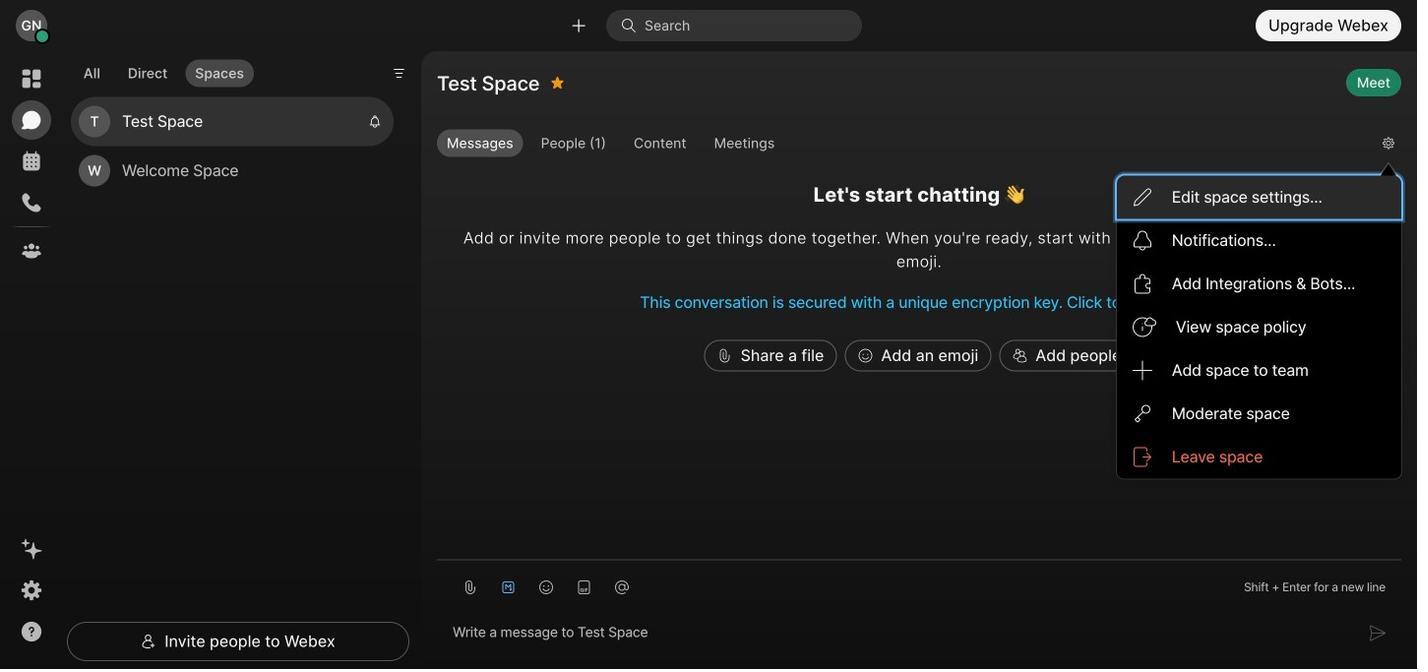 Task type: locate. For each thing, give the bounding box(es) containing it.
tab list
[[69, 48, 259, 93]]

menu bar
[[1117, 176, 1402, 479]]

navigation
[[0, 51, 63, 669]]

you will be notified of all new messages in this space image
[[368, 115, 382, 129]]

group
[[437, 130, 1367, 161]]

message composer toolbar element
[[437, 561, 1402, 606]]



Task type: vqa. For each thing, say whether or not it's contained in the screenshot.
'Navigation'
yes



Task type: describe. For each thing, give the bounding box(es) containing it.
test space, you will be notified of all new messages in this space list item
[[71, 97, 394, 146]]

welcome space list item
[[71, 146, 394, 195]]

webex tab list
[[12, 59, 51, 271]]



